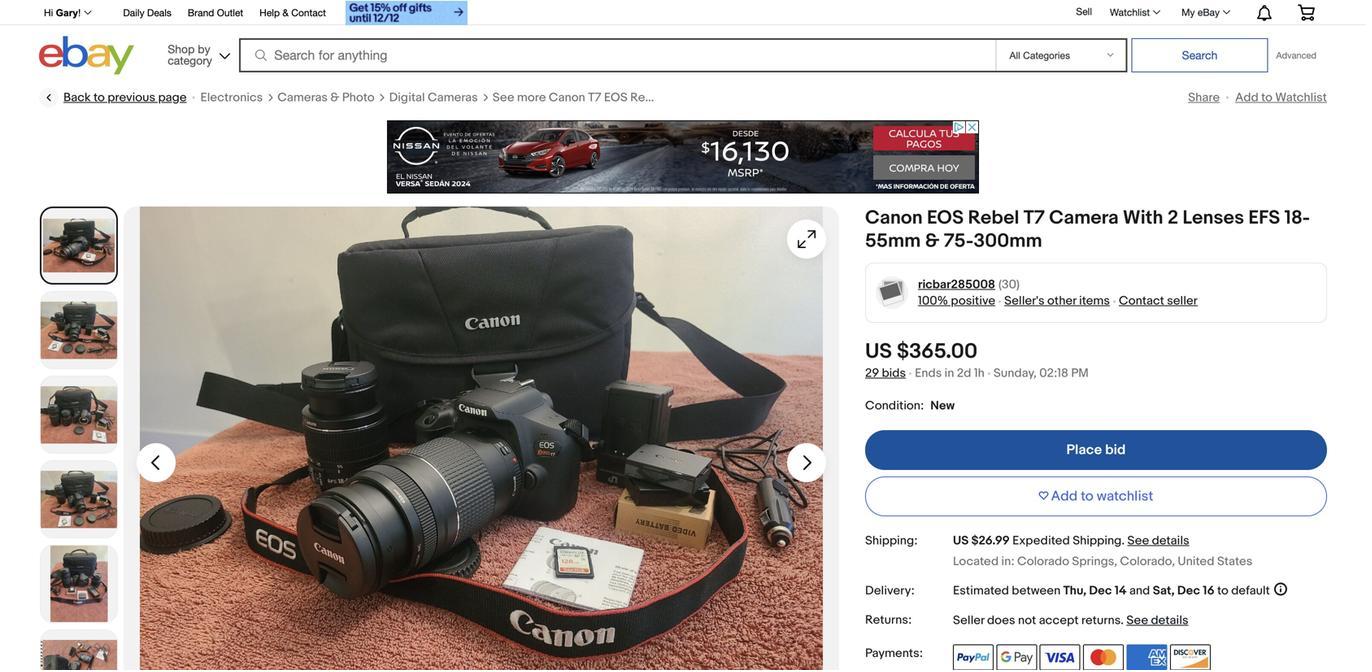 Task type: describe. For each thing, give the bounding box(es) containing it.
seller does not accept returns . see details
[[953, 613, 1189, 628]]

dslr
[[666, 90, 695, 105]]

$26.99
[[971, 533, 1010, 548]]

add to watchlist
[[1235, 90, 1327, 105]]

29
[[865, 366, 879, 381]]

by
[[198, 42, 210, 56]]

none submit inside shop by category banner
[[1132, 38, 1268, 72]]

ricbar285008 link
[[918, 276, 995, 293]]

watchlist link
[[1101, 2, 1168, 22]]

add for add to watchlist
[[1235, 90, 1259, 105]]

contact seller link
[[1119, 294, 1198, 308]]

picture 4 of 23 image
[[41, 461, 117, 538]]

100% positive link
[[918, 294, 995, 308]]

picture 6 of 23 image
[[41, 630, 117, 670]]

eos inside see more canon t7 eos rebel dslr camera with 18-55mm an... "link"
[[604, 90, 628, 105]]

ends in 2d 1h
[[915, 366, 985, 381]]

$365.00
[[897, 339, 978, 364]]

previous
[[108, 90, 155, 105]]

digital cameras link
[[389, 89, 478, 106]]

2
[[1168, 207, 1178, 230]]

bid
[[1105, 442, 1126, 459]]

watchlist inside account navigation
[[1110, 7, 1150, 18]]

to for watchlist
[[1261, 90, 1273, 105]]

advertisement region
[[387, 120, 979, 194]]

picture 2 of 23 image
[[41, 292, 117, 368]]

& for help
[[282, 7, 289, 18]]

digital
[[389, 90, 425, 105]]

ricbar285008
[[918, 277, 995, 292]]

digital cameras
[[389, 90, 478, 105]]

1 vertical spatial .
[[1121, 613, 1124, 628]]

Search for anything text field
[[242, 40, 992, 71]]

delivery:
[[865, 584, 915, 598]]

default
[[1231, 584, 1270, 598]]

shop
[[168, 42, 195, 56]]

estimated
[[953, 584, 1009, 598]]

colorado,
[[1120, 554, 1175, 569]]

picture 3 of 23 image
[[41, 377, 117, 453]]

outlet
[[217, 7, 243, 18]]

american express image
[[1127, 645, 1167, 670]]

ends
[[915, 366, 942, 381]]

29 bids link
[[865, 366, 906, 381]]

contact seller
[[1119, 294, 1198, 308]]

back
[[63, 90, 91, 105]]

daily
[[123, 7, 144, 18]]

estimated between thu, dec 14 and sat, dec 16 to default
[[953, 584, 1270, 598]]

account navigation
[[35, 0, 1327, 27]]

photo
[[342, 90, 375, 105]]

watchlist
[[1097, 488, 1153, 505]]

us for us $365.00
[[865, 339, 892, 364]]

page
[[158, 90, 187, 105]]

electronics
[[200, 90, 263, 105]]

see more canon t7 eos rebel dslr camera with 18-55mm an...
[[493, 90, 849, 105]]

to right 16
[[1217, 584, 1229, 598]]

place bid
[[1067, 442, 1126, 459]]

16
[[1203, 584, 1215, 598]]

brand outlet link
[[188, 4, 243, 22]]

back to previous page
[[63, 90, 187, 105]]

brand
[[188, 7, 214, 18]]

seller's
[[1004, 294, 1045, 308]]

& for cameras
[[330, 90, 339, 105]]

google pay image
[[996, 645, 1037, 670]]

14
[[1115, 584, 1127, 598]]

place
[[1067, 442, 1102, 459]]

1 vertical spatial see details link
[[1127, 613, 1189, 628]]

shipping
[[1073, 533, 1122, 548]]

seller
[[1167, 294, 1198, 308]]

brand outlet
[[188, 7, 243, 18]]

gary
[[56, 7, 78, 18]]

canon eos rebel t7 camera with 2 lenses efs 18- 55mm & 75-300mm
[[865, 207, 1310, 253]]

and
[[1129, 584, 1150, 598]]

in:
[[1001, 554, 1015, 569]]

18- for with
[[773, 90, 789, 105]]

cameras & photo link
[[278, 89, 375, 106]]

springs,
[[1072, 554, 1117, 569]]

returns
[[1081, 613, 1121, 628]]

ricbar285008 (30)
[[918, 277, 1020, 292]]

shop by category
[[168, 42, 212, 67]]

expedited
[[1013, 533, 1070, 548]]

payments:
[[865, 646, 923, 661]]

shop by category banner
[[35, 0, 1327, 79]]

located
[[953, 554, 999, 569]]

place bid button
[[865, 430, 1327, 470]]

seller
[[953, 613, 984, 628]]

eos inside canon eos rebel t7 camera with 2 lenses efs 18- 55mm & 75-300mm
[[927, 207, 964, 230]]

help & contact link
[[260, 4, 326, 22]]

more
[[517, 90, 546, 105]]

ricbar285008 image
[[875, 276, 909, 309]]

returns:
[[865, 613, 912, 627]]

(30)
[[999, 277, 1020, 292]]

discover image
[[1170, 645, 1211, 670]]

thu,
[[1063, 584, 1086, 598]]

add to watchlist link
[[1235, 90, 1327, 105]]

1 vertical spatial see
[[1127, 533, 1149, 548]]



Task type: vqa. For each thing, say whether or not it's contained in the screenshot.
the Books, Movies & Music
no



Task type: locate. For each thing, give the bounding box(es) containing it.
to left watchlist
[[1081, 488, 1094, 505]]

picture 5 of 23 image
[[41, 546, 117, 622]]

0 vertical spatial t7
[[588, 90, 601, 105]]

1 vertical spatial us
[[953, 533, 969, 548]]

.
[[1122, 533, 1125, 548], [1121, 613, 1124, 628]]

shipping:
[[865, 533, 918, 548]]

condition: new
[[865, 398, 955, 413]]

0 vertical spatial see details link
[[1127, 533, 1189, 548]]

canon left 75-
[[865, 207, 923, 230]]

add right 'share' button
[[1235, 90, 1259, 105]]

camera right dslr
[[698, 90, 742, 105]]

18- left an...
[[773, 90, 789, 105]]

to for previous
[[94, 90, 105, 105]]

0 vertical spatial 55mm
[[789, 90, 824, 105]]

paypal image
[[953, 645, 994, 670]]

dec
[[1089, 584, 1112, 598], [1177, 584, 1200, 598]]

see
[[493, 90, 514, 105], [1127, 533, 1149, 548], [1127, 613, 1148, 628]]

18- for efs
[[1285, 207, 1310, 230]]

advanced
[[1276, 50, 1317, 61]]

0 horizontal spatial rebel
[[630, 90, 663, 105]]

canon right "more"
[[549, 90, 585, 105]]

states
[[1217, 554, 1253, 569]]

1 horizontal spatial add
[[1235, 90, 1259, 105]]

add inside button
[[1051, 488, 1078, 505]]

1 vertical spatial with
[[1123, 207, 1163, 230]]

see inside "link"
[[493, 90, 514, 105]]

rebel inside canon eos rebel t7 camera with 2 lenses efs 18- 55mm & 75-300mm
[[968, 207, 1019, 230]]

2 horizontal spatial &
[[925, 230, 940, 253]]

1 horizontal spatial t7
[[1024, 207, 1045, 230]]

t7 right 75-
[[1024, 207, 1045, 230]]

us for us $26.99
[[953, 533, 969, 548]]

see down and
[[1127, 613, 1148, 628]]

expedited shipping . see details
[[1013, 533, 1189, 548]]

1 vertical spatial watchlist
[[1275, 90, 1327, 105]]

& inside canon eos rebel t7 camera with 2 lenses efs 18- 55mm & 75-300mm
[[925, 230, 940, 253]]

2 vertical spatial &
[[925, 230, 940, 253]]

0 horizontal spatial camera
[[698, 90, 742, 105]]

colorado
[[1017, 554, 1069, 569]]

dec left 16
[[1177, 584, 1200, 598]]

1 horizontal spatial &
[[330, 90, 339, 105]]

0 horizontal spatial 55mm
[[789, 90, 824, 105]]

55mm for an...
[[789, 90, 824, 105]]

rebel inside "link"
[[630, 90, 663, 105]]

1 horizontal spatial dec
[[1177, 584, 1200, 598]]

canon eos rebel t7 camera with 2 lenses efs 18-55mm & 75-300mm - picture 1 of 23 image
[[124, 207, 839, 670]]

sat,
[[1153, 584, 1175, 598]]

55mm inside canon eos rebel t7 camera with 2 lenses efs 18- 55mm & 75-300mm
[[865, 230, 921, 253]]

sunday,
[[994, 366, 1037, 381]]

see details link down 'sat,'
[[1127, 613, 1189, 628]]

1 vertical spatial canon
[[865, 207, 923, 230]]

with inside "link"
[[745, 90, 770, 105]]

us $26.99
[[953, 533, 1010, 548]]

seller's other items
[[1004, 294, 1110, 308]]

us
[[865, 339, 892, 364], [953, 533, 969, 548]]

None submit
[[1132, 38, 1268, 72]]

1 horizontal spatial watchlist
[[1275, 90, 1327, 105]]

deals
[[147, 7, 172, 18]]

add for add to watchlist
[[1051, 488, 1078, 505]]

see more canon t7 eos rebel dslr camera with 18-55mm an... link
[[493, 89, 849, 106]]

& inside account navigation
[[282, 7, 289, 18]]

0 horizontal spatial canon
[[549, 90, 585, 105]]

to inside button
[[1081, 488, 1094, 505]]

1 horizontal spatial 18-
[[1285, 207, 1310, 230]]

0 vertical spatial rebel
[[630, 90, 663, 105]]

rebel up (30)
[[968, 207, 1019, 230]]

0 vertical spatial contact
[[291, 7, 326, 18]]

1 vertical spatial eos
[[927, 207, 964, 230]]

hi gary !
[[44, 7, 81, 18]]

does
[[987, 613, 1015, 628]]

0 horizontal spatial add
[[1051, 488, 1078, 505]]

with left 2
[[1123, 207, 1163, 230]]

contact right help on the left
[[291, 7, 326, 18]]

master card image
[[1083, 645, 1124, 670]]

t7 down the search for anything text field on the top of page
[[588, 90, 601, 105]]

with inside canon eos rebel t7 camera with 2 lenses efs 18- 55mm & 75-300mm
[[1123, 207, 1163, 230]]

55mm left an...
[[789, 90, 824, 105]]

0 vertical spatial eos
[[604, 90, 628, 105]]

55mm for &
[[865, 230, 921, 253]]

1 horizontal spatial rebel
[[968, 207, 1019, 230]]

sunday, 02:18 pm
[[994, 366, 1089, 381]]

1 horizontal spatial eos
[[927, 207, 964, 230]]

eos down the search for anything text field on the top of page
[[604, 90, 628, 105]]

details down 'sat,'
[[1151, 613, 1189, 628]]

0 horizontal spatial 18-
[[773, 90, 789, 105]]

0 vertical spatial add
[[1235, 90, 1259, 105]]

see up colorado,
[[1127, 533, 1149, 548]]

29 bids
[[865, 366, 906, 381]]

ebay
[[1198, 7, 1220, 18]]

1 vertical spatial 18-
[[1285, 207, 1310, 230]]

rebel
[[630, 90, 663, 105], [968, 207, 1019, 230]]

1 vertical spatial rebel
[[968, 207, 1019, 230]]

0 horizontal spatial watchlist
[[1110, 7, 1150, 18]]

back to previous page link
[[39, 88, 187, 107]]

t7 inside canon eos rebel t7 camera with 2 lenses efs 18- 55mm & 75-300mm
[[1024, 207, 1045, 230]]

. down 14
[[1121, 613, 1124, 628]]

1 horizontal spatial 55mm
[[865, 230, 921, 253]]

add up expedited
[[1051, 488, 1078, 505]]

an...
[[827, 90, 849, 105]]

55mm up ricbar285008 icon
[[865, 230, 921, 253]]

daily deals
[[123, 7, 172, 18]]

us up 29
[[865, 339, 892, 364]]

share
[[1188, 90, 1220, 105]]

0 vertical spatial us
[[865, 339, 892, 364]]

accept
[[1039, 613, 1079, 628]]

!
[[78, 7, 81, 18]]

1 vertical spatial contact
[[1119, 294, 1164, 308]]

1 horizontal spatial contact
[[1119, 294, 1164, 308]]

camera
[[698, 90, 742, 105], [1049, 207, 1119, 230]]

add to watchlist button
[[865, 477, 1327, 516]]

items
[[1079, 294, 1110, 308]]

0 horizontal spatial cameras
[[278, 90, 328, 105]]

1 vertical spatial add
[[1051, 488, 1078, 505]]

1 vertical spatial 55mm
[[865, 230, 921, 253]]

canon
[[549, 90, 585, 105], [865, 207, 923, 230]]

1h
[[974, 366, 985, 381]]

1 horizontal spatial camera
[[1049, 207, 1119, 230]]

cameras left "photo"
[[278, 90, 328, 105]]

dec left 14
[[1089, 584, 1112, 598]]

get an extra 15% off image
[[346, 1, 468, 25]]

1 horizontal spatial us
[[953, 533, 969, 548]]

to for watchlist
[[1081, 488, 1094, 505]]

& left "photo"
[[330, 90, 339, 105]]

your shopping cart image
[[1297, 4, 1316, 21]]

details
[[1152, 533, 1189, 548], [1151, 613, 1189, 628]]

1 horizontal spatial cameras
[[428, 90, 478, 105]]

daily deals link
[[123, 4, 172, 22]]

united
[[1178, 554, 1215, 569]]

my
[[1182, 7, 1195, 18]]

18- inside "link"
[[773, 90, 789, 105]]

0 horizontal spatial &
[[282, 7, 289, 18]]

55mm
[[789, 90, 824, 105], [865, 230, 921, 253]]

cameras & photo
[[278, 90, 375, 105]]

sell
[[1076, 6, 1092, 17]]

contact inside account navigation
[[291, 7, 326, 18]]

1 horizontal spatial with
[[1123, 207, 1163, 230]]

t7 for camera
[[1024, 207, 1045, 230]]

1 horizontal spatial canon
[[865, 207, 923, 230]]

0 vertical spatial &
[[282, 7, 289, 18]]

18- inside canon eos rebel t7 camera with 2 lenses efs 18- 55mm & 75-300mm
[[1285, 207, 1310, 230]]

details up colorado,
[[1152, 533, 1189, 548]]

100% positive
[[918, 294, 995, 308]]

canon inside "link"
[[549, 90, 585, 105]]

watchlist right the sell
[[1110, 7, 1150, 18]]

between
[[1012, 584, 1061, 598]]

0 horizontal spatial dec
[[1089, 584, 1112, 598]]

rebel left dslr
[[630, 90, 663, 105]]

condition:
[[865, 398, 924, 413]]

with
[[745, 90, 770, 105], [1123, 207, 1163, 230]]

t7 for eos
[[588, 90, 601, 105]]

with right dslr
[[745, 90, 770, 105]]

positive
[[951, 294, 995, 308]]

not
[[1018, 613, 1036, 628]]

help & contact
[[260, 7, 326, 18]]

electronics link
[[200, 89, 263, 106]]

&
[[282, 7, 289, 18], [330, 90, 339, 105], [925, 230, 940, 253]]

add
[[1235, 90, 1259, 105], [1051, 488, 1078, 505]]

0 vertical spatial details
[[1152, 533, 1189, 548]]

pm
[[1071, 366, 1089, 381]]

100%
[[918, 294, 948, 308]]

1 vertical spatial &
[[330, 90, 339, 105]]

t7 inside "link"
[[588, 90, 601, 105]]

camera inside "link"
[[698, 90, 742, 105]]

0 vertical spatial 18-
[[773, 90, 789, 105]]

. up located in: colorado springs, colorado, united states
[[1122, 533, 1125, 548]]

0 horizontal spatial contact
[[291, 7, 326, 18]]

category
[[168, 54, 212, 67]]

us $365.00
[[865, 339, 978, 364]]

sell link
[[1069, 6, 1099, 17]]

2 dec from the left
[[1177, 584, 1200, 598]]

watchlist down advanced
[[1275, 90, 1327, 105]]

new
[[931, 398, 955, 413]]

1 cameras from the left
[[278, 90, 328, 105]]

to down advanced link
[[1261, 90, 1273, 105]]

to right back at the left of the page
[[94, 90, 105, 105]]

shop by category button
[[160, 36, 234, 71]]

share button
[[1188, 90, 1220, 105]]

see details link
[[1127, 533, 1189, 548], [1127, 613, 1189, 628]]

see left "more"
[[493, 90, 514, 105]]

0 vertical spatial .
[[1122, 533, 1125, 548]]

55mm inside "link"
[[789, 90, 824, 105]]

0 vertical spatial with
[[745, 90, 770, 105]]

seller's other items link
[[1004, 294, 1110, 308]]

300mm
[[974, 230, 1042, 253]]

eos left 300mm
[[927, 207, 964, 230]]

1 vertical spatial t7
[[1024, 207, 1045, 230]]

1 vertical spatial camera
[[1049, 207, 1119, 230]]

& left 75-
[[925, 230, 940, 253]]

help
[[260, 7, 280, 18]]

cameras right digital
[[428, 90, 478, 105]]

camera inside canon eos rebel t7 camera with 2 lenses efs 18- 55mm & 75-300mm
[[1049, 207, 1119, 230]]

located in: colorado springs, colorado, united states
[[953, 554, 1253, 569]]

0 horizontal spatial us
[[865, 339, 892, 364]]

0 vertical spatial canon
[[549, 90, 585, 105]]

other
[[1047, 294, 1076, 308]]

see details link up colorado,
[[1127, 533, 1189, 548]]

us up "located"
[[953, 533, 969, 548]]

0 horizontal spatial with
[[745, 90, 770, 105]]

& right help on the left
[[282, 7, 289, 18]]

camera right 300mm
[[1049, 207, 1119, 230]]

advanced link
[[1268, 39, 1325, 72]]

0 horizontal spatial t7
[[588, 90, 601, 105]]

18- right efs
[[1285, 207, 1310, 230]]

0 vertical spatial camera
[[698, 90, 742, 105]]

picture 1 of 23 image
[[41, 208, 116, 283]]

1 vertical spatial details
[[1151, 613, 1189, 628]]

0 vertical spatial watchlist
[[1110, 7, 1150, 18]]

0 horizontal spatial eos
[[604, 90, 628, 105]]

bids
[[882, 366, 906, 381]]

75-
[[944, 230, 974, 253]]

2 vertical spatial see
[[1127, 613, 1148, 628]]

0 vertical spatial see
[[493, 90, 514, 105]]

my ebay
[[1182, 7, 1220, 18]]

canon inside canon eos rebel t7 camera with 2 lenses efs 18- 55mm & 75-300mm
[[865, 207, 923, 230]]

2 cameras from the left
[[428, 90, 478, 105]]

02:18
[[1039, 366, 1069, 381]]

contact left seller
[[1119, 294, 1164, 308]]

visa image
[[1040, 645, 1081, 670]]

1 dec from the left
[[1089, 584, 1112, 598]]



